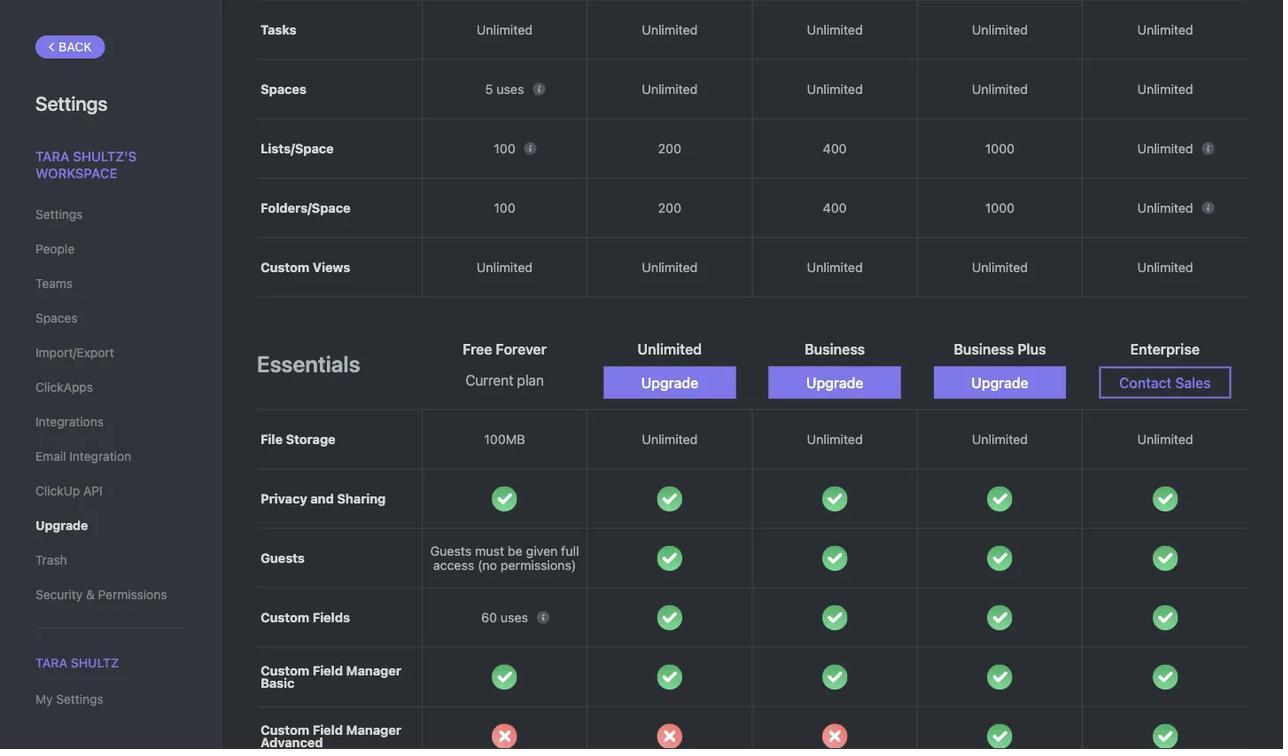 Task type: vqa. For each thing, say whether or not it's contained in the screenshot.


Task type: describe. For each thing, give the bounding box(es) containing it.
clickapps link
[[35, 372, 185, 402]]

business for business plus
[[954, 340, 1014, 357]]

clickup api link
[[35, 476, 185, 506]]

api
[[83, 484, 103, 498]]

enterprise
[[1131, 340, 1200, 357]]

business for business
[[805, 340, 865, 357]]

upgrade link
[[35, 511, 185, 541]]

uses for 5 uses
[[497, 82, 524, 97]]

my settings
[[35, 692, 103, 707]]

200 for folders/space
[[658, 200, 682, 215]]

tara shultz's workspace
[[35, 148, 137, 181]]

people
[[35, 242, 75, 256]]

back
[[59, 39, 92, 54]]

import/export link
[[35, 338, 185, 368]]

sales
[[1176, 374, 1211, 391]]

advanced
[[261, 735, 323, 749]]

manager for custom field manager basic
[[346, 663, 401, 678]]

contact sales button
[[1099, 367, 1232, 399]]

upgrade inside settings element
[[35, 518, 88, 533]]

1 close image from the left
[[492, 724, 517, 749]]

custom field manager advanced
[[261, 722, 401, 749]]

plus
[[1018, 340, 1047, 357]]

upgrade for business plus
[[972, 374, 1029, 391]]

1 vertical spatial settings
[[35, 207, 83, 222]]

5 uses
[[485, 82, 524, 97]]

guests must be given full access (no permissions)
[[430, 543, 579, 573]]

back link
[[35, 35, 105, 59]]

views
[[313, 260, 350, 275]]

lists/space
[[261, 141, 334, 156]]

1 100 from the top
[[494, 141, 516, 156]]

email integration
[[35, 449, 131, 464]]

free
[[463, 340, 492, 357]]

permissions)
[[501, 558, 576, 573]]

custom for custom views
[[261, 260, 310, 275]]

email
[[35, 449, 66, 464]]

settings link
[[35, 199, 185, 230]]

60 uses
[[481, 610, 528, 625]]

storage
[[286, 432, 336, 447]]

200 for lists/space
[[658, 141, 682, 156]]

tara for tara shultz's workspace
[[35, 148, 69, 164]]

upgrade for business
[[807, 374, 864, 391]]

custom field manager basic
[[261, 663, 401, 691]]

trash
[[35, 553, 67, 567]]

and
[[311, 491, 334, 506]]

integrations
[[35, 414, 104, 429]]

privacy and sharing
[[261, 491, 386, 506]]

teams link
[[35, 269, 185, 299]]

settings inside my settings link
[[56, 692, 103, 707]]

folders/space
[[261, 200, 351, 215]]

0 vertical spatial settings
[[35, 91, 108, 114]]

2 close image from the left
[[657, 724, 683, 749]]

spaces inside settings element
[[35, 311, 78, 325]]

free forever
[[463, 340, 547, 357]]

manager for custom field manager advanced
[[346, 722, 401, 737]]

plan
[[517, 372, 544, 388]]

fields
[[313, 610, 350, 625]]

my
[[35, 692, 53, 707]]

workspace
[[35, 165, 117, 181]]

people link
[[35, 234, 185, 264]]

clickup api
[[35, 484, 103, 498]]

uses for 60 uses
[[501, 610, 528, 625]]



Task type: locate. For each thing, give the bounding box(es) containing it.
5
[[485, 82, 493, 97]]

100
[[494, 141, 516, 156], [494, 200, 516, 215]]

field inside custom field manager advanced
[[313, 722, 343, 737]]

1 custom from the top
[[261, 260, 310, 275]]

1 tara from the top
[[35, 148, 69, 164]]

0 vertical spatial 100
[[494, 141, 516, 156]]

0 vertical spatial 1000
[[986, 141, 1015, 156]]

basic
[[261, 676, 295, 691]]

spaces
[[261, 81, 307, 96], [35, 311, 78, 325]]

guests for guests must be given full access (no permissions)
[[430, 543, 472, 559]]

200
[[658, 141, 682, 156], [658, 200, 682, 215]]

forever
[[496, 340, 547, 357]]

upgrade button for business plus
[[934, 367, 1066, 399]]

business
[[805, 340, 865, 357], [954, 340, 1014, 357]]

1 manager from the top
[[346, 663, 401, 678]]

2 1000 from the top
[[986, 200, 1015, 215]]

1000 for lists/space
[[986, 141, 1015, 156]]

security & permissions
[[35, 587, 167, 602]]

email integration link
[[35, 441, 185, 472]]

custom fields
[[261, 610, 350, 625]]

1 vertical spatial uses
[[501, 610, 528, 625]]

2 200 from the top
[[658, 200, 682, 215]]

1 horizontal spatial spaces
[[261, 81, 307, 96]]

close image
[[823, 724, 848, 749]]

1000 for folders/space
[[986, 200, 1015, 215]]

custom inside custom field manager advanced
[[261, 722, 310, 737]]

custom for custom field manager basic
[[261, 663, 310, 678]]

1 200 from the top
[[658, 141, 682, 156]]

0 vertical spatial 200
[[658, 141, 682, 156]]

spaces down tasks at top left
[[261, 81, 307, 96]]

check image
[[492, 486, 517, 511], [988, 486, 1013, 511], [988, 545, 1013, 571], [657, 605, 683, 630], [1153, 605, 1178, 630], [492, 664, 517, 690], [657, 664, 683, 690], [823, 664, 848, 690], [1153, 724, 1178, 749]]

custom down custom fields
[[261, 663, 310, 678]]

settings up 'people'
[[35, 207, 83, 222]]

essentials
[[257, 351, 360, 377]]

settings element
[[0, 0, 222, 749]]

current plan
[[466, 372, 544, 388]]

my settings link
[[35, 685, 185, 715]]

guests inside guests must be given full access (no permissions)
[[430, 543, 472, 559]]

unlimited
[[477, 22, 533, 37], [642, 22, 698, 37], [807, 22, 863, 37], [972, 22, 1028, 37], [1138, 22, 1194, 37], [642, 82, 698, 97], [807, 82, 863, 97], [972, 82, 1028, 97], [1138, 82, 1194, 97], [1138, 141, 1194, 156], [1138, 200, 1194, 215], [477, 260, 533, 275], [642, 260, 698, 275], [807, 260, 863, 275], [972, 260, 1028, 275], [1138, 260, 1194, 275], [638, 340, 702, 357], [642, 432, 698, 447], [807, 432, 863, 447], [972, 432, 1028, 447], [1138, 432, 1194, 447]]

shultz
[[71, 656, 119, 670]]

0 vertical spatial 400
[[823, 141, 847, 156]]

guests left must on the bottom of the page
[[430, 543, 472, 559]]

100mb
[[484, 432, 525, 447]]

1 vertical spatial 1000
[[986, 200, 1015, 215]]

0 vertical spatial uses
[[497, 82, 524, 97]]

sharing
[[337, 491, 386, 506]]

1 vertical spatial spaces
[[35, 311, 78, 325]]

2 tara from the top
[[35, 656, 67, 670]]

custom down 'basic'
[[261, 722, 310, 737]]

settings down back link
[[35, 91, 108, 114]]

full
[[561, 543, 579, 559]]

integrations link
[[35, 407, 185, 437]]

manager inside custom field manager basic
[[346, 663, 401, 678]]

clickup
[[35, 484, 80, 498]]

tara up "workspace"
[[35, 148, 69, 164]]

custom inside custom field manager basic
[[261, 663, 310, 678]]

field right 'basic'
[[313, 663, 343, 678]]

guests
[[430, 543, 472, 559], [261, 550, 305, 565]]

custom for custom fields
[[261, 610, 310, 625]]

1 vertical spatial 200
[[658, 200, 682, 215]]

contact
[[1120, 374, 1172, 391]]

manager inside custom field manager advanced
[[346, 722, 401, 737]]

file storage
[[261, 432, 336, 447]]

(no
[[478, 558, 497, 573]]

tasks
[[261, 22, 297, 37]]

tara shultz
[[35, 656, 119, 670]]

settings right my
[[56, 692, 103, 707]]

field for basic
[[313, 663, 343, 678]]

file
[[261, 432, 283, 447]]

permissions
[[98, 587, 167, 602]]

1 vertical spatial manager
[[346, 722, 401, 737]]

upgrade button for business
[[769, 367, 901, 399]]

custom views
[[261, 260, 350, 275]]

settings
[[35, 91, 108, 114], [35, 207, 83, 222], [56, 692, 103, 707]]

field
[[313, 663, 343, 678], [313, 722, 343, 737]]

must
[[475, 543, 504, 559]]

manager down fields
[[346, 663, 401, 678]]

custom left fields
[[261, 610, 310, 625]]

1 horizontal spatial guests
[[430, 543, 472, 559]]

upgrade button
[[604, 367, 736, 399], [769, 367, 901, 399], [934, 367, 1066, 399]]

2 manager from the top
[[346, 722, 401, 737]]

upgrade button for unlimited
[[604, 367, 736, 399]]

400
[[823, 141, 847, 156], [823, 200, 847, 215]]

privacy
[[261, 491, 307, 506]]

2 custom from the top
[[261, 610, 310, 625]]

0 vertical spatial manager
[[346, 663, 401, 678]]

2 100 from the top
[[494, 200, 516, 215]]

2 business from the left
[[954, 340, 1014, 357]]

0 horizontal spatial close image
[[492, 724, 517, 749]]

integration
[[69, 449, 131, 464]]

spaces link
[[35, 303, 185, 333]]

1 400 from the top
[[823, 141, 847, 156]]

4 custom from the top
[[261, 722, 310, 737]]

be
[[508, 543, 523, 559]]

spaces down teams
[[35, 311, 78, 325]]

1 horizontal spatial close image
[[657, 724, 683, 749]]

1 horizontal spatial upgrade button
[[769, 367, 901, 399]]

guests down 'privacy'
[[261, 550, 305, 565]]

manager down custom field manager basic
[[346, 722, 401, 737]]

3 custom from the top
[[261, 663, 310, 678]]

3 upgrade button from the left
[[934, 367, 1066, 399]]

0 vertical spatial field
[[313, 663, 343, 678]]

1 vertical spatial field
[[313, 722, 343, 737]]

0 horizontal spatial spaces
[[35, 311, 78, 325]]

1 vertical spatial 400
[[823, 200, 847, 215]]

current
[[466, 372, 514, 388]]

400 for lists/space
[[823, 141, 847, 156]]

&
[[86, 587, 95, 602]]

business plus
[[954, 340, 1047, 357]]

1000
[[986, 141, 1015, 156], [986, 200, 1015, 215]]

custom left "views"
[[261, 260, 310, 275]]

tara up my
[[35, 656, 67, 670]]

uses right 60
[[501, 610, 528, 625]]

guests for guests
[[261, 550, 305, 565]]

1 vertical spatial tara
[[35, 656, 67, 670]]

tara inside tara shultz's workspace
[[35, 148, 69, 164]]

2 upgrade button from the left
[[769, 367, 901, 399]]

manager
[[346, 663, 401, 678], [346, 722, 401, 737]]

0 horizontal spatial upgrade button
[[604, 367, 736, 399]]

2 vertical spatial settings
[[56, 692, 103, 707]]

shultz's
[[73, 148, 137, 164]]

1 horizontal spatial business
[[954, 340, 1014, 357]]

1 vertical spatial 100
[[494, 200, 516, 215]]

teams
[[35, 276, 73, 291]]

0 horizontal spatial business
[[805, 340, 865, 357]]

custom
[[261, 260, 310, 275], [261, 610, 310, 625], [261, 663, 310, 678], [261, 722, 310, 737]]

tara for tara shultz
[[35, 656, 67, 670]]

1 field from the top
[[313, 663, 343, 678]]

upgrade
[[641, 374, 699, 391], [807, 374, 864, 391], [972, 374, 1029, 391], [35, 518, 88, 533]]

security
[[35, 587, 83, 602]]

400 for folders/space
[[823, 200, 847, 215]]

given
[[526, 543, 558, 559]]

check image
[[657, 486, 683, 511], [823, 486, 848, 511], [1153, 486, 1178, 511], [657, 545, 683, 571], [823, 545, 848, 571], [1153, 545, 1178, 571], [823, 605, 848, 630], [988, 605, 1013, 630], [988, 664, 1013, 690], [1153, 664, 1178, 690], [988, 724, 1013, 749]]

uses right the 5
[[497, 82, 524, 97]]

field inside custom field manager basic
[[313, 663, 343, 678]]

2 400 from the top
[[823, 200, 847, 215]]

import/export
[[35, 345, 114, 360]]

1 upgrade button from the left
[[604, 367, 736, 399]]

close image
[[492, 724, 517, 749], [657, 724, 683, 749]]

0 vertical spatial tara
[[35, 148, 69, 164]]

trash link
[[35, 545, 185, 575]]

clickapps
[[35, 380, 93, 394]]

2 horizontal spatial upgrade button
[[934, 367, 1066, 399]]

custom for custom field manager advanced
[[261, 722, 310, 737]]

field down custom field manager basic
[[313, 722, 343, 737]]

tara
[[35, 148, 69, 164], [35, 656, 67, 670]]

access
[[433, 558, 474, 573]]

1 business from the left
[[805, 340, 865, 357]]

security & permissions link
[[35, 580, 185, 610]]

60
[[481, 610, 497, 625]]

uses
[[497, 82, 524, 97], [501, 610, 528, 625]]

contact sales
[[1120, 374, 1211, 391]]

0 horizontal spatial guests
[[261, 550, 305, 565]]

upgrade for unlimited
[[641, 374, 699, 391]]

field for advanced
[[313, 722, 343, 737]]

1 1000 from the top
[[986, 141, 1015, 156]]

0 vertical spatial spaces
[[261, 81, 307, 96]]

2 field from the top
[[313, 722, 343, 737]]



